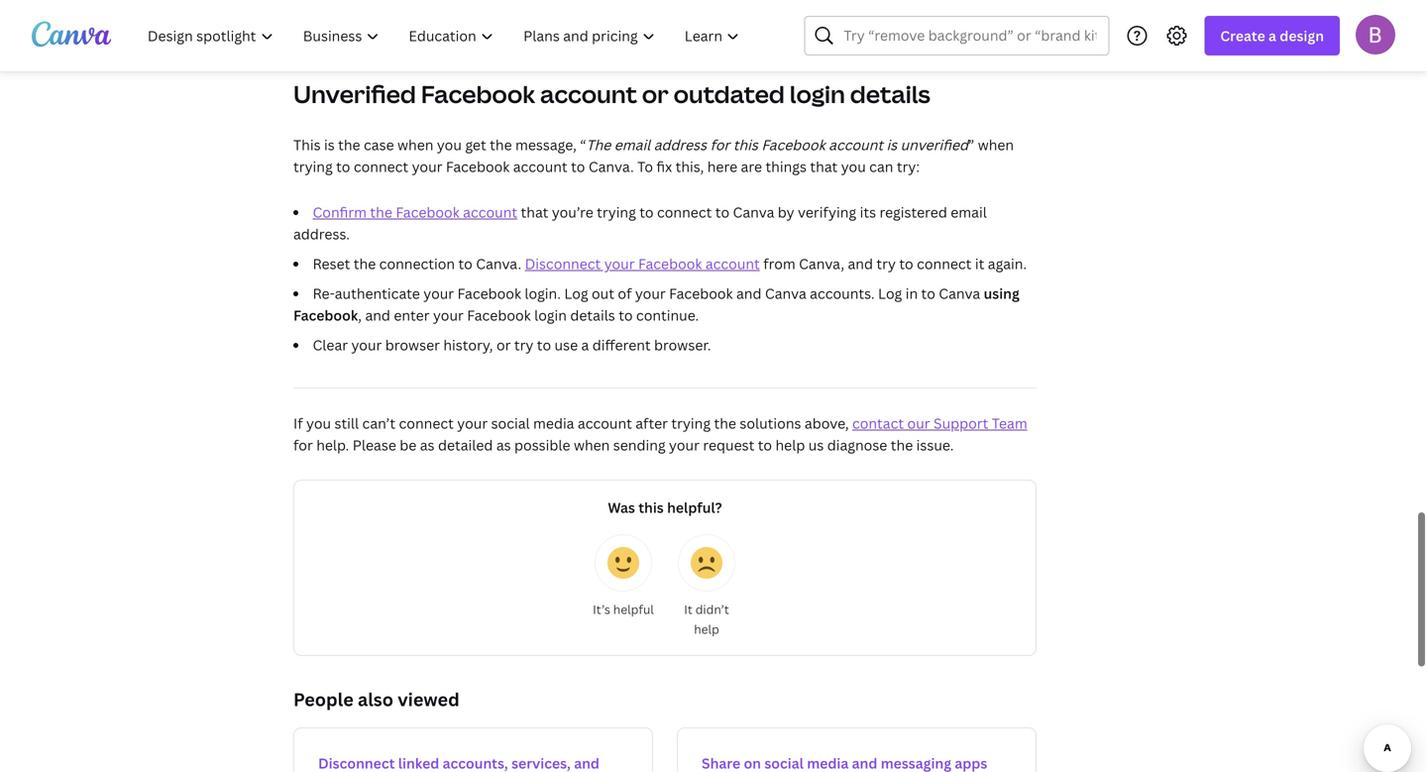 Task type: vqa. For each thing, say whether or not it's contained in the screenshot.
hasn't
no



Task type: describe. For each thing, give the bounding box(es) containing it.
confirm the facebook account link
[[313, 203, 518, 222]]

get
[[465, 135, 486, 154]]

that you're trying to connect to canva by verifying its registered email address.
[[293, 203, 987, 243]]

case
[[364, 135, 394, 154]]

this is the case when you get the message, " the email address for this facebook account is unverified
[[293, 135, 968, 154]]

canva. inside " when trying to connect your facebook account to canva. to fix this, here are things that you can try:
[[589, 157, 634, 176]]

email for the
[[614, 135, 651, 154]]

people also viewed
[[293, 687, 460, 712]]

reset the connection to canva. disconnect your facebook account from canva, and try to connect it again.
[[313, 254, 1027, 273]]

this
[[293, 135, 321, 154]]

disconnect your facebook account link
[[525, 254, 760, 273]]

in
[[906, 284, 918, 303]]

1 horizontal spatial you
[[437, 135, 462, 154]]

top level navigation element
[[135, 16, 757, 56]]

login for outdated
[[790, 78, 845, 110]]

clear your browser history, or try to use a different browser.
[[313, 336, 711, 354]]

create a design button
[[1205, 16, 1340, 56]]

canva down from
[[765, 284, 807, 303]]

, and enter your facebook login details to continue.
[[358, 306, 699, 325]]

if
[[293, 414, 303, 433]]

create
[[1221, 26, 1266, 45]]

us
[[809, 436, 824, 454]]

0 horizontal spatial a
[[581, 336, 589, 354]]

0 horizontal spatial when
[[398, 135, 434, 154]]

canva inside that you're trying to connect to canva by verifying its registered email address.
[[733, 203, 775, 222]]

using facebook
[[293, 284, 1020, 325]]

helpful?
[[667, 498, 722, 517]]

facebook up 'continue.'
[[669, 284, 733, 303]]

after
[[636, 414, 668, 433]]

by
[[778, 203, 795, 222]]

2 as from the left
[[496, 436, 511, 454]]

different
[[593, 336, 651, 354]]

facebook up things
[[762, 135, 825, 154]]

account down 'get'
[[463, 203, 518, 222]]

it
[[975, 254, 985, 273]]

account inside "if you still can't connect your social media account after trying the solutions above, contact our support team for help. please be as detailed as possible when sending your request to help us diagnose the issue."
[[578, 414, 632, 433]]

accounts.
[[810, 284, 875, 303]]

trying inside "if you still can't connect your social media account after trying the solutions above, contact our support team for help. please be as detailed as possible when sending your request to help us diagnose the issue."
[[671, 414, 711, 433]]

unverified
[[293, 78, 416, 110]]

to down here
[[715, 203, 730, 222]]

2 vertical spatial and
[[365, 306, 390, 325]]

are
[[741, 157, 762, 176]]

that inside " when trying to connect your facebook account to canva. to fix this, here are things that you can try:
[[810, 157, 838, 176]]

team
[[992, 414, 1028, 433]]

to up confirm
[[336, 157, 350, 176]]

the right 'get'
[[490, 135, 512, 154]]

it's
[[593, 601, 610, 618]]

disconnect
[[525, 254, 601, 273]]

fix
[[657, 157, 672, 176]]

try:
[[897, 157, 920, 176]]

email for registered
[[951, 203, 987, 222]]

1 as from the left
[[420, 436, 435, 454]]

to
[[638, 157, 653, 176]]

reset
[[313, 254, 350, 273]]

detailed
[[438, 436, 493, 454]]

people
[[293, 687, 354, 712]]

canva,
[[799, 254, 845, 273]]

support
[[934, 414, 989, 433]]

outdated
[[674, 78, 785, 110]]

you're
[[552, 203, 594, 222]]

sending
[[613, 436, 666, 454]]

account up "
[[540, 78, 637, 110]]

your left request
[[669, 436, 700, 454]]

2 is from the left
[[887, 135, 897, 154]]

it
[[684, 601, 693, 618]]

for inside "if you still can't connect your social media account after trying the solutions above, contact our support team for help. please be as detailed as possible when sending your request to help us diagnose the issue."
[[293, 436, 313, 454]]

1 log from the left
[[564, 284, 588, 303]]

from
[[763, 254, 796, 273]]

you inside "if you still can't connect your social media account after trying the solutions above, contact our support team for help. please be as detailed as possible when sending your request to help us diagnose the issue."
[[306, 414, 331, 433]]

1 horizontal spatial try
[[877, 254, 896, 273]]

connection
[[379, 254, 455, 273]]

using
[[984, 284, 1020, 303]]

issue.
[[917, 436, 954, 454]]

trying for to
[[597, 203, 636, 222]]

you inside " when trying to connect your facebook account to canva. to fix this, here are things that you can try:
[[841, 157, 866, 176]]

continue.
[[636, 306, 699, 325]]

its
[[860, 203, 876, 222]]

that inside that you're trying to connect to canva by verifying its registered email address.
[[521, 203, 549, 222]]

the down our
[[891, 436, 913, 454]]

request
[[703, 436, 755, 454]]

unverified
[[901, 135, 968, 154]]

your up the history,
[[433, 306, 464, 325]]

when inside "if you still can't connect your social media account after trying the solutions above, contact our support team for help. please be as detailed as possible when sending your request to help us diagnose the issue."
[[574, 436, 610, 454]]

the
[[586, 135, 611, 154]]

re-
[[313, 284, 335, 303]]

history,
[[443, 336, 493, 354]]

was this helpful?
[[608, 498, 722, 517]]

facebook inside using facebook
[[293, 306, 358, 325]]

1 horizontal spatial for
[[710, 135, 730, 154]]

connect for if you still can't connect your social media account after trying the solutions above, contact our support team for help. please be as detailed as possible when sending your request to help us diagnose the issue.
[[399, 414, 454, 433]]

bob builder image
[[1356, 15, 1396, 54]]

to down 'to'
[[640, 203, 654, 222]]

facebook inside " when trying to connect your facebook account to canva. to fix this, here are things that you can try:
[[446, 157, 510, 176]]

0 horizontal spatial canva.
[[476, 254, 522, 273]]

1 vertical spatial try
[[514, 336, 534, 354]]

your up enter
[[424, 284, 454, 303]]

this,
[[676, 157, 704, 176]]

0 vertical spatial this
[[733, 135, 758, 154]]

browser.
[[654, 336, 711, 354]]

also
[[358, 687, 394, 712]]

unverified facebook account or outdated login details
[[293, 78, 931, 110]]

connect left it
[[917, 254, 972, 273]]

it's helpful
[[593, 601, 654, 618]]

help inside the it didn't help
[[694, 621, 719, 637]]

1 is from the left
[[324, 135, 335, 154]]

the right confirm
[[370, 203, 392, 222]]

verifying
[[798, 203, 857, 222]]

to down of
[[619, 306, 633, 325]]

connect for that you're trying to connect to canva by verifying its registered email address.
[[657, 203, 712, 222]]

solutions
[[740, 414, 801, 433]]

again.
[[988, 254, 1027, 273]]



Task type: locate. For each thing, give the bounding box(es) containing it.
confirm the facebook account
[[313, 203, 518, 222]]

1 vertical spatial and
[[736, 284, 762, 303]]

1 vertical spatial login
[[534, 306, 567, 325]]

help down didn't
[[694, 621, 719, 637]]

as down social
[[496, 436, 511, 454]]

1 vertical spatial that
[[521, 203, 549, 222]]

connect inside that you're trying to connect to canva by verifying its registered email address.
[[657, 203, 712, 222]]

is up can
[[887, 135, 897, 154]]

this up are
[[733, 135, 758, 154]]

login
[[790, 78, 845, 110], [534, 306, 567, 325]]

0 horizontal spatial help
[[694, 621, 719, 637]]

0 horizontal spatial for
[[293, 436, 313, 454]]

0 vertical spatial that
[[810, 157, 838, 176]]

1 horizontal spatial a
[[1269, 26, 1277, 45]]

0 horizontal spatial is
[[324, 135, 335, 154]]

1 vertical spatial trying
[[597, 203, 636, 222]]

when right "
[[978, 135, 1014, 154]]

0 horizontal spatial or
[[497, 336, 511, 354]]

1 horizontal spatial when
[[574, 436, 610, 454]]

" when trying to connect your facebook account to canva. to fix this, here are things that you can try:
[[293, 135, 1014, 176]]

1 vertical spatial canva.
[[476, 254, 522, 273]]

try down registered
[[877, 254, 896, 273]]

if you still can't connect your social media account after trying the solutions above, contact our support team for help. please be as detailed as possible when sending your request to help us diagnose the issue.
[[293, 414, 1028, 454]]

1 horizontal spatial as
[[496, 436, 511, 454]]

1 horizontal spatial trying
[[597, 203, 636, 222]]

1 horizontal spatial log
[[878, 284, 902, 303]]

log left out
[[564, 284, 588, 303]]

to up in
[[899, 254, 914, 273]]

1 horizontal spatial details
[[850, 78, 931, 110]]

1 vertical spatial this
[[639, 498, 664, 517]]

account down message,
[[513, 157, 568, 176]]

enter
[[394, 306, 430, 325]]

1 horizontal spatial help
[[776, 436, 805, 454]]

0 horizontal spatial try
[[514, 336, 534, 354]]

of
[[618, 284, 632, 303]]

,
[[358, 306, 362, 325]]

1 vertical spatial or
[[497, 336, 511, 354]]

above,
[[805, 414, 849, 433]]

details for , and enter your facebook login details to continue.
[[570, 306, 615, 325]]

and up accounts.
[[848, 254, 873, 273]]

login for facebook
[[534, 306, 567, 325]]

0 vertical spatial and
[[848, 254, 873, 273]]

please
[[353, 436, 396, 454]]

2 vertical spatial trying
[[671, 414, 711, 433]]

trying
[[293, 157, 333, 176], [597, 203, 636, 222], [671, 414, 711, 433]]

possible
[[515, 436, 570, 454]]

0 vertical spatial login
[[790, 78, 845, 110]]

media
[[533, 414, 574, 433]]

help inside "if you still can't connect your social media account after trying the solutions above, contact our support team for help. please be as detailed as possible when sending your request to help us diagnose the issue."
[[776, 436, 805, 454]]

"
[[580, 135, 586, 154]]

0 vertical spatial for
[[710, 135, 730, 154]]

to down "
[[571, 157, 585, 176]]

0 horizontal spatial as
[[420, 436, 435, 454]]

authenticate
[[335, 284, 420, 303]]

design
[[1280, 26, 1324, 45]]

to
[[336, 157, 350, 176], [571, 157, 585, 176], [640, 203, 654, 222], [715, 203, 730, 222], [458, 254, 473, 273], [899, 254, 914, 273], [921, 284, 936, 303], [619, 306, 633, 325], [537, 336, 551, 354], [758, 436, 772, 454]]

trying down 'this'
[[293, 157, 333, 176]]

connect up be
[[399, 414, 454, 433]]

2 vertical spatial you
[[306, 414, 331, 433]]

to right connection
[[458, 254, 473, 273]]

canva.
[[589, 157, 634, 176], [476, 254, 522, 273]]

address
[[654, 135, 707, 154]]

1 horizontal spatial or
[[642, 78, 669, 110]]

or
[[642, 78, 669, 110], [497, 336, 511, 354]]

your up of
[[604, 254, 635, 273]]

re-authenticate your facebook login. log out of your facebook and canva accounts. log in to canva
[[313, 284, 984, 303]]

or right the history,
[[497, 336, 511, 354]]

Try "remove background" or "brand kit" search field
[[844, 17, 1097, 55]]

to right in
[[921, 284, 936, 303]]

0 vertical spatial help
[[776, 436, 805, 454]]

0 vertical spatial trying
[[293, 157, 333, 176]]

facebook up re-authenticate your facebook login. log out of your facebook and canva accounts. log in to canva
[[638, 254, 702, 273]]

1 vertical spatial a
[[581, 336, 589, 354]]

your
[[412, 157, 443, 176], [604, 254, 635, 273], [424, 284, 454, 303], [635, 284, 666, 303], [433, 306, 464, 325], [351, 336, 382, 354], [457, 414, 488, 433], [669, 436, 700, 454]]

social
[[491, 414, 530, 433]]

helpful
[[613, 601, 654, 618]]

that
[[810, 157, 838, 176], [521, 203, 549, 222]]

trying for your
[[293, 157, 333, 176]]

try
[[877, 254, 896, 273], [514, 336, 534, 354]]

as right be
[[420, 436, 435, 454]]

trying inside " when trying to connect your facebook account to canva. to fix this, here are things that you can try:
[[293, 157, 333, 176]]

and right the "," at the top
[[365, 306, 390, 325]]

connect
[[354, 157, 409, 176], [657, 203, 712, 222], [917, 254, 972, 273], [399, 414, 454, 433]]

details up unverified
[[850, 78, 931, 110]]

a left design
[[1269, 26, 1277, 45]]

you left 'get'
[[437, 135, 462, 154]]

account up can
[[829, 135, 883, 154]]

message,
[[515, 135, 577, 154]]

facebook up connection
[[396, 203, 460, 222]]

connect for " when trying to connect your facebook account to canva. to fix this, here are things that you can try:
[[354, 157, 409, 176]]

be
[[400, 436, 417, 454]]

this right was
[[639, 498, 664, 517]]

connect inside " when trying to connect your facebook account to canva. to fix this, here are things that you can try:
[[354, 157, 409, 176]]

account up sending
[[578, 414, 632, 433]]

0 vertical spatial details
[[850, 78, 931, 110]]

diagnose
[[827, 436, 887, 454]]

facebook down re-
[[293, 306, 358, 325]]

didn't
[[696, 601, 729, 618]]

still
[[335, 414, 359, 433]]

log left in
[[878, 284, 902, 303]]

when
[[398, 135, 434, 154], [978, 135, 1014, 154], [574, 436, 610, 454]]

🙂 image
[[608, 547, 639, 579]]

clear
[[313, 336, 348, 354]]

contact
[[852, 414, 904, 433]]

email up 'to'
[[614, 135, 651, 154]]

a
[[1269, 26, 1277, 45], [581, 336, 589, 354]]

the left the case
[[338, 135, 360, 154]]

viewed
[[398, 687, 460, 712]]

1 horizontal spatial is
[[887, 135, 897, 154]]

and down reset the connection to canva. disconnect your facebook account from canva, and try to connect it again.
[[736, 284, 762, 303]]

0 vertical spatial or
[[642, 78, 669, 110]]

connect inside "if you still can't connect your social media account after trying the solutions above, contact our support team for help. please be as detailed as possible when sending your request to help us diagnose the issue."
[[399, 414, 454, 433]]

canva. down the
[[589, 157, 634, 176]]

0 vertical spatial email
[[614, 135, 651, 154]]

the up authenticate
[[354, 254, 376, 273]]

1 horizontal spatial email
[[951, 203, 987, 222]]

that left 'you're'
[[521, 203, 549, 222]]

0 horizontal spatial and
[[365, 306, 390, 325]]

0 horizontal spatial trying
[[293, 157, 333, 176]]

details for unverified facebook account or outdated login details
[[850, 78, 931, 110]]

1 horizontal spatial login
[[790, 78, 845, 110]]

when inside " when trying to connect your facebook account to canva. to fix this, here are things that you can try:
[[978, 135, 1014, 154]]

0 horizontal spatial you
[[306, 414, 331, 433]]

0 vertical spatial canva.
[[589, 157, 634, 176]]

you right the if
[[306, 414, 331, 433]]

your up confirm the facebook account
[[412, 157, 443, 176]]

help left "us"
[[776, 436, 805, 454]]

your down the "," at the top
[[351, 336, 382, 354]]

1 horizontal spatial that
[[810, 157, 838, 176]]

registered
[[880, 203, 947, 222]]

use
[[555, 336, 578, 354]]

trying inside that you're trying to connect to canva by verifying its registered email address.
[[597, 203, 636, 222]]

2 horizontal spatial when
[[978, 135, 1014, 154]]

0 horizontal spatial that
[[521, 203, 549, 222]]

trying right after
[[671, 414, 711, 433]]

1 vertical spatial for
[[293, 436, 313, 454]]

details
[[850, 78, 931, 110], [570, 306, 615, 325]]

connect down the case
[[354, 157, 409, 176]]

canva left by
[[733, 203, 775, 222]]

account inside " when trying to connect your facebook account to canva. to fix this, here are things that you can try:
[[513, 157, 568, 176]]

canva. up , and enter your facebook login details to continue.
[[476, 254, 522, 273]]

out
[[592, 284, 615, 303]]

0 vertical spatial try
[[877, 254, 896, 273]]

trying right 'you're'
[[597, 203, 636, 222]]

that right things
[[810, 157, 838, 176]]

0 vertical spatial a
[[1269, 26, 1277, 45]]

things
[[766, 157, 807, 176]]

login up things
[[790, 78, 845, 110]]

your right of
[[635, 284, 666, 303]]

try down , and enter your facebook login details to continue.
[[514, 336, 534, 354]]

it didn't help
[[684, 601, 729, 637]]

0 horizontal spatial email
[[614, 135, 651, 154]]

1 horizontal spatial canva.
[[589, 157, 634, 176]]

or up this is the case when you get the message, " the email address for this facebook account is unverified
[[642, 78, 669, 110]]

0 horizontal spatial details
[[570, 306, 615, 325]]

1 vertical spatial email
[[951, 203, 987, 222]]

facebook up 'get'
[[421, 78, 535, 110]]

for up here
[[710, 135, 730, 154]]

help.
[[316, 436, 349, 454]]

the
[[338, 135, 360, 154], [490, 135, 512, 154], [370, 203, 392, 222], [354, 254, 376, 273], [714, 414, 736, 433], [891, 436, 913, 454]]

email inside that you're trying to connect to canva by verifying its registered email address.
[[951, 203, 987, 222]]

0 horizontal spatial login
[[534, 306, 567, 325]]

account left from
[[706, 254, 760, 273]]

facebook up clear your browser history, or try to use a different browser.
[[467, 306, 531, 325]]

to left "use"
[[537, 336, 551, 354]]

1 horizontal spatial and
[[736, 284, 762, 303]]

as
[[420, 436, 435, 454], [496, 436, 511, 454]]

is right 'this'
[[324, 135, 335, 154]]

can
[[870, 157, 894, 176]]

2 horizontal spatial you
[[841, 157, 866, 176]]

email up it
[[951, 203, 987, 222]]

1 vertical spatial help
[[694, 621, 719, 637]]

2 log from the left
[[878, 284, 902, 303]]

a right "use"
[[581, 336, 589, 354]]

login.
[[525, 284, 561, 303]]

the up request
[[714, 414, 736, 433]]

when down 'media'
[[574, 436, 610, 454]]

facebook up , and enter your facebook login details to continue.
[[458, 284, 521, 303]]

😔 image
[[691, 547, 723, 579]]

was
[[608, 498, 635, 517]]

create a design
[[1221, 26, 1324, 45]]

"
[[968, 135, 975, 154]]

your up detailed on the left bottom of page
[[457, 414, 488, 433]]

canva down it
[[939, 284, 980, 303]]

login down the login.
[[534, 306, 567, 325]]

details down out
[[570, 306, 615, 325]]

your inside " when trying to connect your facebook account to canva. to fix this, here are things that you can try:
[[412, 157, 443, 176]]

address.
[[293, 225, 350, 243]]

to inside "if you still can't connect your social media account after trying the solutions above, contact our support team for help. please be as detailed as possible when sending your request to help us diagnose the issue."
[[758, 436, 772, 454]]

1 vertical spatial details
[[570, 306, 615, 325]]

for down the if
[[293, 436, 313, 454]]

1 vertical spatial you
[[841, 157, 866, 176]]

1 horizontal spatial this
[[733, 135, 758, 154]]

canva
[[733, 203, 775, 222], [765, 284, 807, 303], [939, 284, 980, 303]]

0 vertical spatial you
[[437, 135, 462, 154]]

2 horizontal spatial and
[[848, 254, 873, 273]]

is
[[324, 135, 335, 154], [887, 135, 897, 154]]

to down solutions
[[758, 436, 772, 454]]

connect down this,
[[657, 203, 712, 222]]

browser
[[385, 336, 440, 354]]

0 horizontal spatial log
[[564, 284, 588, 303]]

0 horizontal spatial this
[[639, 498, 664, 517]]

2 horizontal spatial trying
[[671, 414, 711, 433]]

you left can
[[841, 157, 866, 176]]

contact our support team link
[[852, 414, 1028, 433]]

our
[[908, 414, 930, 433]]

when right the case
[[398, 135, 434, 154]]

facebook down 'get'
[[446, 157, 510, 176]]

confirm
[[313, 203, 367, 222]]

log
[[564, 284, 588, 303], [878, 284, 902, 303]]

can't
[[362, 414, 396, 433]]

and
[[848, 254, 873, 273], [736, 284, 762, 303], [365, 306, 390, 325]]

here
[[707, 157, 738, 176]]

email
[[614, 135, 651, 154], [951, 203, 987, 222]]

a inside dropdown button
[[1269, 26, 1277, 45]]



